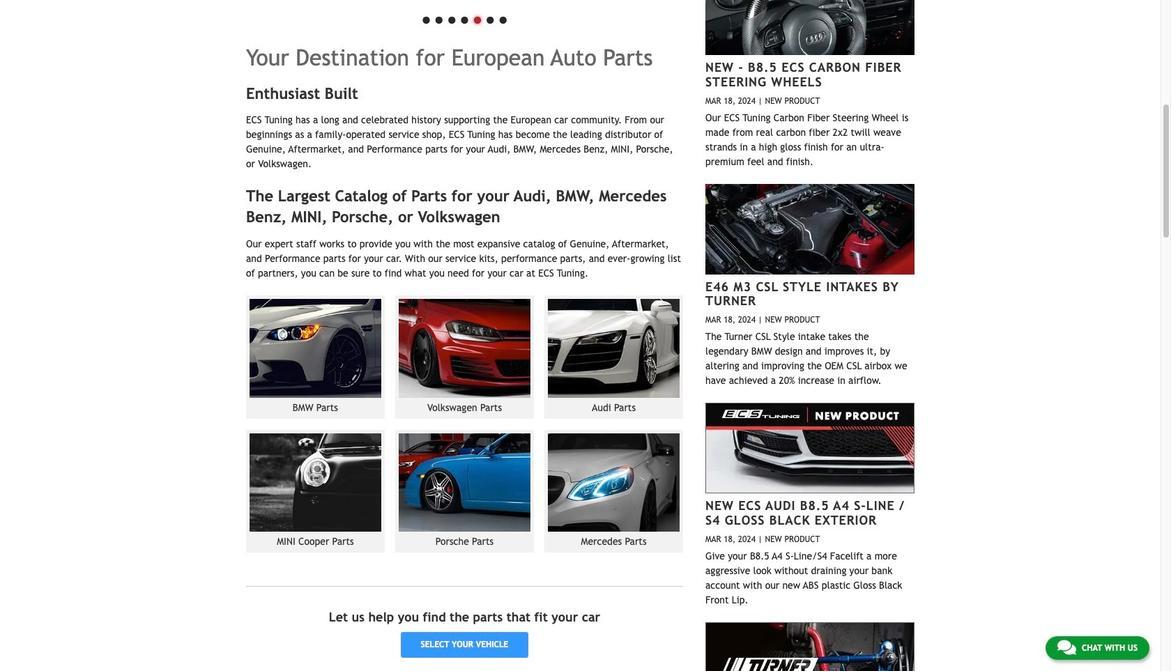 Task type: describe. For each thing, give the bounding box(es) containing it.
comments image
[[1058, 640, 1077, 656]]

new turner control arm & roll center correction kits image
[[706, 623, 915, 672]]



Task type: vqa. For each thing, say whether or not it's contained in the screenshot.
'fits these cars' link at the top of the page
no



Task type: locate. For each thing, give the bounding box(es) containing it.
new ecs audi b8.5 a4 s-line / s4 gloss black exterior image
[[706, 403, 915, 494]]

new - b8.5 ecs carbon fiber steering wheels image
[[706, 0, 915, 55]]

e46 m3 csl style intakes by turner image
[[706, 184, 915, 275]]



